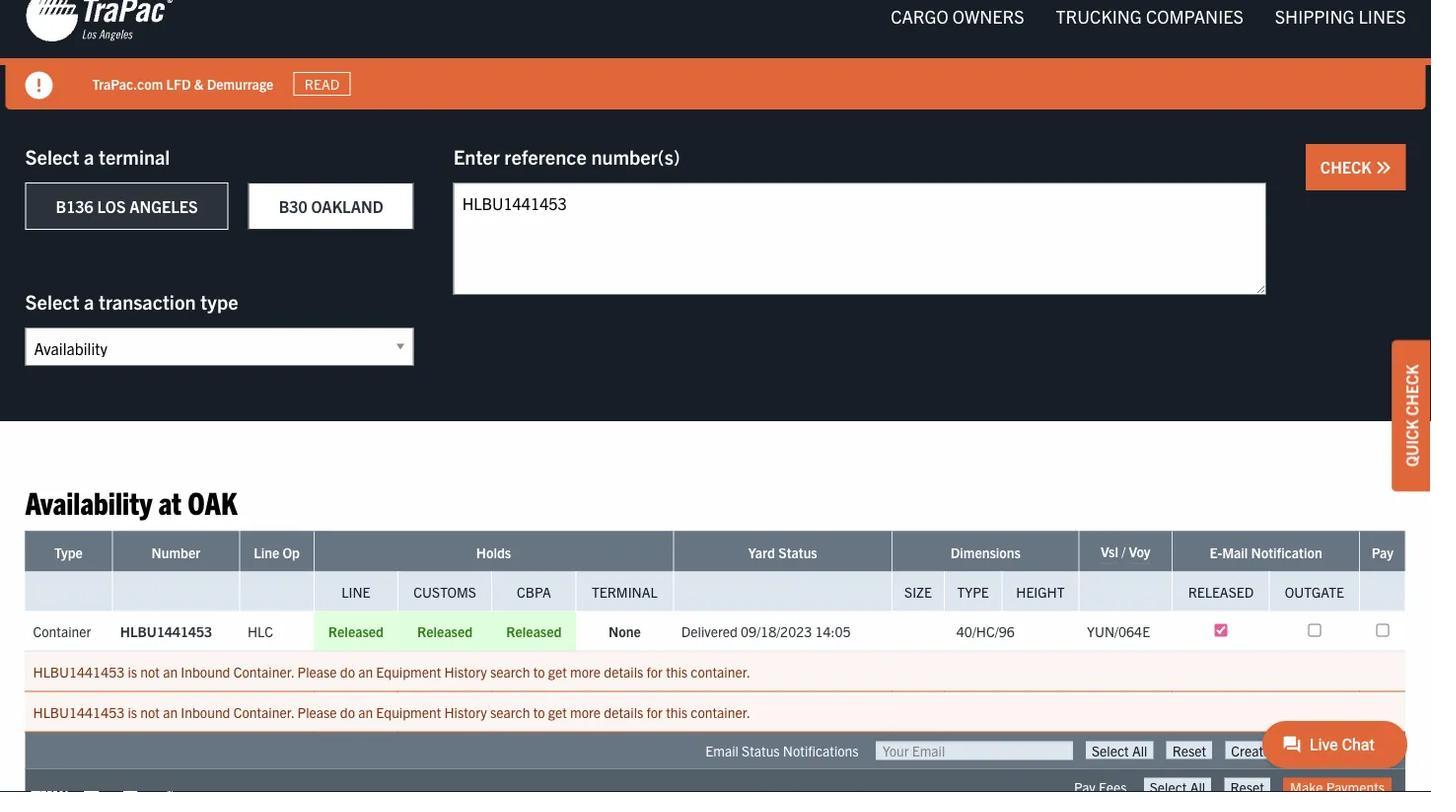 Task type: locate. For each thing, give the bounding box(es) containing it.
1 vertical spatial hlbu1441453 is not an inbound container. please do an equipment history search to get more details for this container.
[[33, 703, 751, 721]]

2 hlbu1441453 is not an inbound container. please do an equipment history search to get more details for this container. from the top
[[33, 703, 751, 721]]

1 select from the top
[[25, 144, 79, 169]]

None checkbox
[[1377, 624, 1389, 637]]

2 get from the top
[[548, 703, 567, 721]]

not
[[140, 663, 160, 681], [140, 703, 160, 721]]

0 vertical spatial check
[[1321, 157, 1376, 177]]

None checkbox
[[1215, 624, 1228, 637], [1309, 624, 1321, 637], [1215, 624, 1228, 637], [1309, 624, 1321, 637]]

trucking companies
[[1056, 5, 1244, 27]]

2 details from the top
[[604, 703, 644, 721]]

select for select a terminal
[[25, 144, 79, 169]]

1 vertical spatial a
[[84, 289, 94, 314]]

0 vertical spatial inbound
[[181, 663, 230, 681]]

1 this from the top
[[666, 663, 688, 681]]

0 vertical spatial get
[[548, 663, 567, 681]]

0 vertical spatial select
[[25, 144, 79, 169]]

1 container. from the top
[[691, 663, 751, 681]]

0 vertical spatial container.
[[233, 663, 294, 681]]

equipment
[[376, 663, 441, 681], [376, 703, 441, 721]]

1 vertical spatial details
[[604, 703, 644, 721]]

2 not from the top
[[140, 703, 160, 721]]

for
[[647, 663, 663, 681], [647, 703, 663, 721]]

line op
[[254, 543, 300, 561]]

pay
[[1372, 543, 1394, 561]]

mail
[[1223, 543, 1248, 561]]

line
[[254, 543, 279, 561], [342, 583, 371, 601]]

status for email
[[742, 742, 780, 760]]

owners
[[953, 5, 1025, 27]]

0 vertical spatial equipment
[[376, 663, 441, 681]]

1 vertical spatial is
[[128, 703, 137, 721]]

status right yard
[[779, 543, 818, 561]]

0 vertical spatial search
[[490, 663, 530, 681]]

0 vertical spatial line
[[254, 543, 279, 561]]

Your Email email field
[[876, 742, 1073, 761]]

history
[[444, 663, 487, 681], [444, 703, 487, 721]]

container.
[[233, 663, 294, 681], [233, 703, 294, 721]]

0 vertical spatial for
[[647, 663, 663, 681]]

2 history from the top
[[444, 703, 487, 721]]

0 vertical spatial this
[[666, 663, 688, 681]]

notification
[[1252, 543, 1323, 561]]

1 vertical spatial type
[[957, 583, 989, 601]]

1 do from the top
[[340, 663, 355, 681]]

terminal
[[592, 583, 658, 601]]

None button
[[1086, 742, 1154, 760], [1167, 742, 1213, 760], [1226, 742, 1392, 760], [1144, 778, 1212, 792], [1225, 778, 1271, 792], [1086, 742, 1154, 760], [1167, 742, 1213, 760], [1226, 742, 1392, 760], [1144, 778, 1212, 792], [1225, 778, 1271, 792]]

released
[[1188, 583, 1254, 601], [328, 622, 384, 640], [417, 622, 473, 640], [506, 622, 562, 640]]

09/18/2023
[[741, 622, 812, 640]]

reference
[[504, 144, 587, 169]]

banner
[[0, 0, 1431, 110]]

is
[[128, 663, 137, 681], [128, 703, 137, 721]]

1 vertical spatial to
[[533, 703, 545, 721]]

1 please from the top
[[297, 663, 337, 681]]

container.
[[691, 663, 751, 681], [691, 703, 751, 721]]

0 vertical spatial details
[[604, 663, 644, 681]]

type down dimensions
[[957, 583, 989, 601]]

oakland
[[311, 197, 384, 217]]

a left terminal
[[84, 144, 94, 169]]

an
[[163, 663, 178, 681], [358, 663, 373, 681], [163, 703, 178, 721], [358, 703, 373, 721]]

hlbu1441453
[[120, 622, 212, 640], [33, 663, 125, 681], [33, 703, 125, 721]]

container
[[33, 622, 91, 640]]

menu bar containing cargo owners
[[875, 0, 1422, 36]]

2 select from the top
[[25, 289, 79, 314]]

vsl
[[1101, 543, 1119, 560]]

0 vertical spatial container.
[[691, 663, 751, 681]]

please
[[297, 663, 337, 681], [297, 703, 337, 721]]

1 vertical spatial do
[[340, 703, 355, 721]]

check
[[1321, 157, 1376, 177], [1402, 365, 1422, 416]]

1 vertical spatial get
[[548, 703, 567, 721]]

2 container. from the top
[[233, 703, 294, 721]]

1 vertical spatial container.
[[233, 703, 294, 721]]

0 vertical spatial type
[[54, 543, 83, 561]]

number
[[151, 543, 200, 561]]

0 vertical spatial more
[[570, 663, 601, 681]]

0 horizontal spatial line
[[254, 543, 279, 561]]

1 for from the top
[[647, 663, 663, 681]]

delivered 09/18/2023 14:05
[[682, 622, 851, 640]]

read
[[305, 75, 340, 93]]

get
[[548, 663, 567, 681], [548, 703, 567, 721]]

container. up email
[[691, 703, 751, 721]]

1 vertical spatial select
[[25, 289, 79, 314]]

1 vertical spatial solid image
[[1376, 160, 1392, 176]]

los
[[97, 197, 126, 217]]

angeles
[[129, 197, 198, 217]]

1 vertical spatial status
[[742, 742, 780, 760]]

hlbu1441453 is not an inbound container. please do an equipment history search to get more details for this container.
[[33, 663, 751, 681], [33, 703, 751, 721]]

a left transaction
[[84, 289, 94, 314]]

2 to from the top
[[533, 703, 545, 721]]

banner containing cargo owners
[[0, 0, 1431, 110]]

trucking
[[1056, 5, 1142, 27]]

1 horizontal spatial solid image
[[1376, 160, 1392, 176]]

check button
[[1306, 145, 1406, 191]]

2 a from the top
[[84, 289, 94, 314]]

details
[[604, 663, 644, 681], [604, 703, 644, 721]]

number(s)
[[591, 144, 680, 169]]

b30 oakland
[[279, 197, 384, 217]]

email
[[706, 742, 739, 760]]

1 vertical spatial please
[[297, 703, 337, 721]]

this
[[666, 663, 688, 681], [666, 703, 688, 721]]

search
[[490, 663, 530, 681], [490, 703, 530, 721]]

select
[[25, 144, 79, 169], [25, 289, 79, 314]]

shipping lines link
[[1260, 0, 1422, 36]]

2 is from the top
[[128, 703, 137, 721]]

1 horizontal spatial line
[[342, 583, 371, 601]]

line for line
[[342, 583, 371, 601]]

2 equipment from the top
[[376, 703, 441, 721]]

demurrage
[[207, 75, 274, 93]]

type
[[54, 543, 83, 561], [957, 583, 989, 601]]

1 vertical spatial for
[[647, 703, 663, 721]]

line left the customs
[[342, 583, 371, 601]]

0 vertical spatial hlbu1441453
[[120, 622, 212, 640]]

1 horizontal spatial type
[[957, 583, 989, 601]]

more
[[570, 663, 601, 681], [570, 703, 601, 721]]

yun/064e
[[1087, 622, 1150, 640]]

1 is from the top
[[128, 663, 137, 681]]

inbound
[[181, 663, 230, 681], [181, 703, 230, 721]]

0 vertical spatial solid image
[[25, 72, 53, 100]]

0 horizontal spatial check
[[1321, 157, 1376, 177]]

a
[[84, 144, 94, 169], [84, 289, 94, 314]]

1 vertical spatial this
[[666, 703, 688, 721]]

trucking companies link
[[1040, 0, 1260, 36]]

los angeles image
[[25, 0, 173, 44]]

0 vertical spatial to
[[533, 663, 545, 681]]

trapac.com
[[92, 75, 163, 93]]

do
[[340, 663, 355, 681], [340, 703, 355, 721]]

at
[[159, 483, 182, 521]]

0 vertical spatial please
[[297, 663, 337, 681]]

2 search from the top
[[490, 703, 530, 721]]

1 vertical spatial container.
[[691, 703, 751, 721]]

0 vertical spatial status
[[779, 543, 818, 561]]

e-mail notification
[[1210, 543, 1323, 561]]

1 vertical spatial equipment
[[376, 703, 441, 721]]

outgate
[[1285, 583, 1345, 601]]

lfd
[[166, 75, 191, 93]]

1 vertical spatial not
[[140, 703, 160, 721]]

cargo owners link
[[875, 0, 1040, 36]]

a for transaction
[[84, 289, 94, 314]]

1 vertical spatial history
[[444, 703, 487, 721]]

height
[[1016, 583, 1065, 601]]

enter reference number(s)
[[454, 144, 680, 169]]

1 vertical spatial line
[[342, 583, 371, 601]]

0 horizontal spatial solid image
[[25, 72, 53, 100]]

14:05
[[815, 622, 851, 640]]

terminal
[[99, 144, 170, 169]]

released down the customs
[[417, 622, 473, 640]]

menu bar
[[875, 0, 1422, 36]]

type down availability
[[54, 543, 83, 561]]

to
[[533, 663, 545, 681], [533, 703, 545, 721]]

1 vertical spatial more
[[570, 703, 601, 721]]

0 vertical spatial a
[[84, 144, 94, 169]]

1 vertical spatial search
[[490, 703, 530, 721]]

line left op
[[254, 543, 279, 561]]

0 vertical spatial hlbu1441453 is not an inbound container. please do an equipment history search to get more details for this container.
[[33, 663, 751, 681]]

status right email
[[742, 742, 780, 760]]

availability
[[25, 483, 152, 521]]

status
[[779, 543, 818, 561], [742, 742, 780, 760]]

0 vertical spatial is
[[128, 663, 137, 681]]

solid image
[[25, 72, 53, 100], [1376, 160, 1392, 176]]

select left transaction
[[25, 289, 79, 314]]

voy
[[1129, 543, 1151, 560]]

1 a from the top
[[84, 144, 94, 169]]

quick
[[1402, 420, 1422, 467]]

0 vertical spatial do
[[340, 663, 355, 681]]

notifications
[[783, 742, 859, 760]]

1 vertical spatial inbound
[[181, 703, 230, 721]]

1 inbound from the top
[[181, 663, 230, 681]]

0 vertical spatial not
[[140, 663, 160, 681]]

1 vertical spatial check
[[1402, 365, 1422, 416]]

dimensions
[[951, 543, 1021, 561]]

0 vertical spatial history
[[444, 663, 487, 681]]

1 not from the top
[[140, 663, 160, 681]]

container. down delivered
[[691, 663, 751, 681]]

oak
[[188, 483, 237, 521]]

select up b136 on the left top of page
[[25, 144, 79, 169]]



Task type: describe. For each thing, give the bounding box(es) containing it.
1 horizontal spatial check
[[1402, 365, 1422, 416]]

1 search from the top
[[490, 663, 530, 681]]

released down e-
[[1188, 583, 1254, 601]]

customs
[[414, 583, 476, 601]]

2 container. from the top
[[691, 703, 751, 721]]

select for select a transaction type
[[25, 289, 79, 314]]

1 history from the top
[[444, 663, 487, 681]]

holds
[[476, 543, 511, 561]]

size
[[905, 583, 932, 601]]

enter
[[454, 144, 500, 169]]

1 more from the top
[[570, 663, 601, 681]]

/
[[1122, 543, 1126, 560]]

quick check link
[[1392, 340, 1431, 492]]

1 equipment from the top
[[376, 663, 441, 681]]

transaction
[[99, 289, 196, 314]]

a for terminal
[[84, 144, 94, 169]]

released right hlc
[[328, 622, 384, 640]]

cbpa
[[517, 583, 551, 601]]

2 vertical spatial hlbu1441453
[[33, 703, 125, 721]]

1 hlbu1441453 is not an inbound container. please do an equipment history search to get more details for this container. from the top
[[33, 663, 751, 681]]

type
[[201, 289, 238, 314]]

select a transaction type
[[25, 289, 238, 314]]

hlc
[[248, 622, 273, 640]]

none
[[609, 622, 641, 640]]

2 more from the top
[[570, 703, 601, 721]]

email status notifications
[[706, 742, 859, 760]]

&
[[194, 75, 204, 93]]

2 for from the top
[[647, 703, 663, 721]]

lines
[[1359, 5, 1406, 27]]

released down the cbpa
[[506, 622, 562, 640]]

1 details from the top
[[604, 663, 644, 681]]

shipping lines
[[1275, 5, 1406, 27]]

shipping
[[1275, 5, 1355, 27]]

line for line op
[[254, 543, 279, 561]]

Enter reference number(s) text field
[[454, 183, 1267, 295]]

2 please from the top
[[297, 703, 337, 721]]

select a terminal
[[25, 144, 170, 169]]

b136 los angeles
[[56, 197, 198, 217]]

b136
[[56, 197, 93, 217]]

delivered
[[682, 622, 738, 640]]

availability at oak
[[25, 483, 237, 521]]

1 container. from the top
[[233, 663, 294, 681]]

status for yard
[[779, 543, 818, 561]]

2 inbound from the top
[[181, 703, 230, 721]]

1 get from the top
[[548, 663, 567, 681]]

read link
[[293, 72, 351, 96]]

solid image inside check button
[[1376, 160, 1392, 176]]

cargo
[[891, 5, 949, 27]]

check inside button
[[1321, 157, 1376, 177]]

1 to from the top
[[533, 663, 545, 681]]

op
[[283, 543, 300, 561]]

2 do from the top
[[340, 703, 355, 721]]

yard
[[748, 543, 775, 561]]

e-
[[1210, 543, 1223, 561]]

0 horizontal spatial type
[[54, 543, 83, 561]]

companies
[[1146, 5, 1244, 27]]

2 this from the top
[[666, 703, 688, 721]]

trapac.com lfd & demurrage
[[92, 75, 274, 93]]

40/hc/96
[[957, 622, 1015, 640]]

vsl / voy
[[1101, 543, 1151, 560]]

cargo owners
[[891, 5, 1025, 27]]

quick check
[[1402, 365, 1422, 467]]

yard status
[[748, 543, 818, 561]]

b30
[[279, 197, 308, 217]]

1 vertical spatial hlbu1441453
[[33, 663, 125, 681]]



Task type: vqa. For each thing, say whether or not it's contained in the screenshot.
system
no



